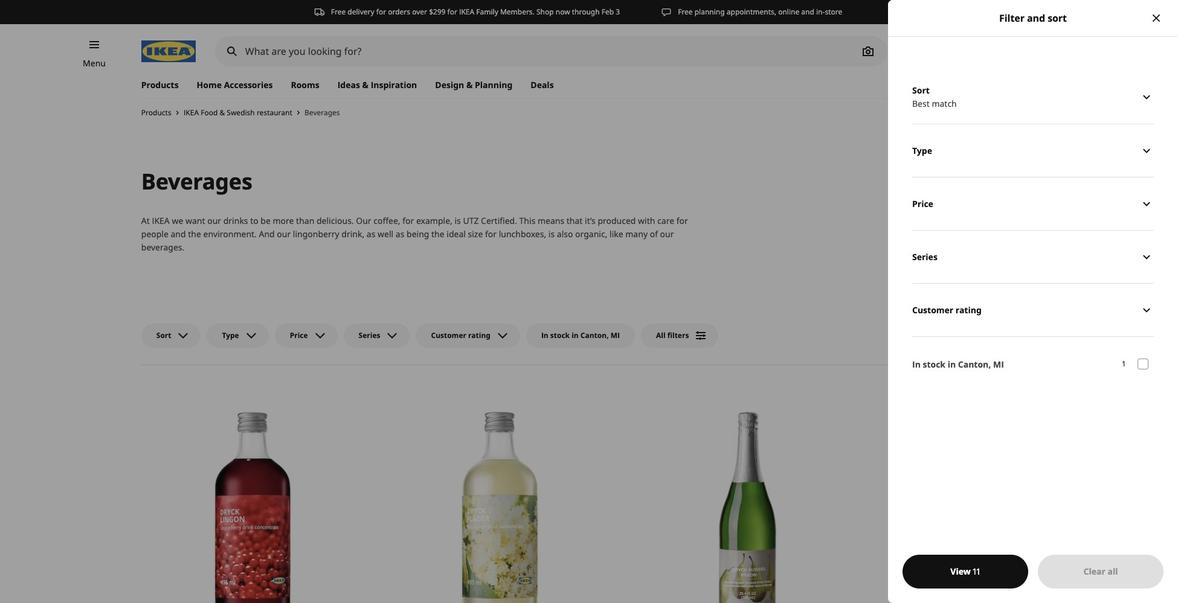 Task type: vqa. For each thing, say whether or not it's contained in the screenshot.
Opens at 10:00am Canton at the right of page
no



Task type: describe. For each thing, give the bounding box(es) containing it.
0 horizontal spatial our
[[207, 215, 221, 227]]

orders
[[388, 7, 411, 17]]

free delivery for orders over $299 for ikea family members. shop now through feb 3
[[331, 7, 620, 17]]

mi inside sort and filter dialog
[[994, 359, 1005, 371]]

compare
[[1035, 330, 1072, 341]]

ikea inside at ikea we want our drinks to be more than delicious. our coffee, for example, is utz certified. this means that it's produced with care for people and the environment. and our lingonberry drink, as well as being the ideal size for lunchboxes, is also organic, like many of our beverages.
[[152, 215, 170, 227]]

home
[[197, 79, 222, 91]]

clear all button
[[1039, 556, 1164, 589]]

free for free delivery for orders over $299 for ikea family members. shop now through feb 3
[[331, 7, 346, 17]]

than
[[296, 215, 315, 227]]

design & planning
[[435, 79, 513, 91]]

and
[[259, 228, 275, 240]]

to
[[250, 215, 259, 227]]

drink,
[[342, 228, 365, 240]]

in stock in canton, mi inside popup button
[[542, 331, 620, 341]]

menu button
[[83, 57, 106, 70]]

in inside in stock in canton, mi popup button
[[572, 331, 579, 341]]

for left orders
[[376, 7, 386, 17]]

2 the from the left
[[432, 228, 445, 240]]

inspiration
[[371, 79, 417, 91]]

all
[[1108, 566, 1119, 578]]

beverages.
[[141, 242, 185, 253]]

deals link
[[522, 73, 563, 98]]

accessories
[[224, 79, 273, 91]]

filter and sort
[[1000, 12, 1068, 25]]

canton, inside sort and filter dialog
[[959, 359, 992, 371]]

rooms
[[291, 79, 320, 91]]

all
[[657, 331, 666, 341]]

like
[[610, 228, 624, 240]]

well
[[378, 228, 394, 240]]

rooms link
[[282, 73, 329, 98]]

utz
[[463, 215, 479, 227]]

ikea food & swedish restaurant link
[[184, 108, 292, 118]]

sort best match
[[913, 85, 957, 109]]

also
[[557, 228, 573, 240]]

2 products from the top
[[141, 108, 171, 118]]

delicious.
[[317, 215, 354, 227]]

price for price popup button
[[290, 331, 308, 341]]

rating for customer rating popup button
[[469, 331, 491, 341]]

products link for home accessories link
[[141, 73, 188, 98]]

design
[[435, 79, 464, 91]]

series for series dropdown button
[[913, 251, 938, 263]]

rating for customer rating dropdown button
[[956, 304, 982, 316]]

menu
[[83, 57, 106, 69]]

1 products element
[[1123, 359, 1126, 370]]

ikea inside "free delivery for orders over $299 for ikea family members. shop now through feb 3" link
[[459, 7, 475, 17]]

free planning appointments, online and in-store
[[678, 7, 843, 17]]

ikea logotype, go to start page image
[[141, 41, 196, 62]]

clear
[[1084, 566, 1106, 578]]

sort
[[1048, 12, 1068, 25]]

for right size
[[485, 228, 497, 240]]

shop
[[537, 7, 554, 17]]

deals
[[531, 79, 554, 91]]

type button
[[207, 324, 269, 348]]

for right care
[[677, 215, 688, 227]]

produced
[[598, 215, 636, 227]]

members.
[[501, 7, 535, 17]]

free for free planning appointments, online and in-store
[[678, 7, 693, 17]]

stock inside sort and filter dialog
[[923, 359, 946, 371]]

people
[[141, 228, 169, 240]]

many
[[626, 228, 648, 240]]

sort and filter dialog
[[889, 0, 1179, 604]]

2 as from the left
[[396, 228, 405, 240]]

drinks
[[224, 215, 248, 227]]

in stock in canton, mi button
[[527, 324, 635, 348]]

price for price dropdown button
[[913, 198, 934, 210]]

and inside at ikea we want our drinks to be more than delicious. our coffee, for example, is utz certified. this means that it's produced with care for people and the environment. and our lingonberry drink, as well as being the ideal size for lunchboxes, is also organic, like many of our beverages.
[[171, 228, 186, 240]]

ideal
[[447, 228, 466, 240]]

$299
[[429, 7, 446, 17]]

now
[[556, 7, 570, 17]]

of
[[650, 228, 658, 240]]

customer for customer rating dropdown button
[[913, 304, 954, 316]]

appointments,
[[727, 7, 777, 17]]

planning
[[695, 7, 725, 17]]

canton, inside popup button
[[581, 331, 609, 341]]

price button
[[913, 177, 1155, 230]]

our
[[356, 215, 372, 227]]

view
[[951, 566, 971, 578]]

and inside dialog
[[1028, 12, 1046, 25]]

more
[[273, 215, 294, 227]]

example,
[[417, 215, 453, 227]]

series button
[[913, 230, 1155, 284]]

family
[[477, 7, 499, 17]]

11
[[974, 566, 981, 578]]

type for type dropdown button
[[913, 145, 933, 156]]

ideas & inspiration
[[338, 79, 417, 91]]

3
[[616, 7, 620, 17]]

in-
[[817, 7, 825, 17]]

ikea food & swedish restaurant
[[184, 108, 292, 118]]

home accessories
[[197, 79, 273, 91]]

for right the $299
[[448, 7, 458, 17]]

customer rating button
[[913, 284, 1155, 337]]

stock inside popup button
[[551, 331, 570, 341]]

be
[[261, 215, 271, 227]]

type for type popup button
[[222, 331, 239, 341]]

filters
[[668, 331, 689, 341]]

over
[[412, 7, 427, 17]]



Task type: locate. For each thing, give the bounding box(es) containing it.
1 vertical spatial rating
[[469, 331, 491, 341]]

lunchboxes,
[[499, 228, 547, 240]]

at
[[141, 215, 150, 227]]

0 vertical spatial customer
[[913, 304, 954, 316]]

0 vertical spatial products
[[141, 79, 179, 91]]

organic,
[[576, 228, 608, 240]]

0 vertical spatial series
[[913, 251, 938, 263]]

match
[[932, 98, 957, 109]]

products down the ikea logotype, go to start page
[[141, 79, 179, 91]]

type inside dropdown button
[[913, 145, 933, 156]]

1 horizontal spatial ikea
[[184, 108, 199, 118]]

that
[[567, 215, 583, 227]]

0 vertical spatial type
[[913, 145, 933, 156]]

swedish
[[227, 108, 255, 118]]

1 vertical spatial ikea
[[184, 108, 199, 118]]

size
[[468, 228, 483, 240]]

customer inside popup button
[[431, 331, 467, 341]]

1 as from the left
[[367, 228, 376, 240]]

beverages
[[305, 107, 340, 118], [141, 167, 252, 196]]

1 horizontal spatial sort
[[913, 85, 930, 96]]

products link left food
[[141, 108, 171, 118]]

1 horizontal spatial is
[[549, 228, 555, 240]]

customer for customer rating popup button
[[431, 331, 467, 341]]

beverages up want at the left top
[[141, 167, 252, 196]]

1 horizontal spatial and
[[802, 7, 815, 17]]

0 horizontal spatial type
[[222, 331, 239, 341]]

1 vertical spatial sort
[[156, 331, 171, 341]]

free planning appointments, online and in-store link
[[661, 7, 843, 18]]

customer rating inside popup button
[[431, 331, 491, 341]]

planning
[[475, 79, 513, 91]]

1 vertical spatial is
[[549, 228, 555, 240]]

0 vertical spatial price
[[913, 198, 934, 210]]

1 vertical spatial customer rating
[[431, 331, 491, 341]]

means
[[538, 215, 565, 227]]

clear all
[[1084, 566, 1119, 578]]

sort inside sort best match
[[913, 85, 930, 96]]

1 horizontal spatial in
[[913, 359, 921, 371]]

series button
[[344, 324, 410, 348]]

store
[[825, 7, 843, 17]]

as left well
[[367, 228, 376, 240]]

customer rating for customer rating dropdown button
[[913, 304, 982, 316]]

customer rating button
[[416, 324, 520, 348]]

in inside popup button
[[542, 331, 549, 341]]

for
[[376, 7, 386, 17], [448, 7, 458, 17], [403, 215, 414, 227], [677, 215, 688, 227], [485, 228, 497, 240]]

1 horizontal spatial customer rating
[[913, 304, 982, 316]]

is down means
[[549, 228, 555, 240]]

sort button
[[141, 324, 201, 348]]

& for ideas
[[362, 79, 369, 91]]

& right design
[[467, 79, 473, 91]]

0 vertical spatial sort
[[913, 85, 930, 96]]

our right want at the left top
[[207, 215, 221, 227]]

& for design
[[467, 79, 473, 91]]

delivery
[[348, 7, 375, 17]]

1 vertical spatial in stock in canton, mi
[[913, 359, 1005, 371]]

0 vertical spatial is
[[455, 215, 461, 227]]

in inside sort and filter dialog
[[913, 359, 921, 371]]

free delivery for orders over $299 for ikea family members. shop now through feb 3 link
[[314, 7, 620, 18]]

0 vertical spatial products link
[[141, 73, 188, 98]]

as
[[367, 228, 376, 240], [396, 228, 405, 240]]

1 vertical spatial series
[[359, 331, 381, 341]]

0 vertical spatial mi
[[611, 331, 620, 341]]

as right well
[[396, 228, 405, 240]]

2 horizontal spatial ikea
[[459, 7, 475, 17]]

rating inside popup button
[[469, 331, 491, 341]]

ideas
[[338, 79, 360, 91]]

ikea left family
[[459, 7, 475, 17]]

0 horizontal spatial series
[[359, 331, 381, 341]]

1 vertical spatial type
[[222, 331, 239, 341]]

products link down the ikea logotype, go to start page
[[141, 73, 188, 98]]

1 products from the top
[[141, 79, 179, 91]]

in inside sort and filter dialog
[[948, 359, 957, 371]]

type button
[[913, 124, 1155, 177]]

care
[[658, 215, 675, 227]]

series inside dropdown button
[[913, 251, 938, 263]]

1 horizontal spatial type
[[913, 145, 933, 156]]

customer inside dropdown button
[[913, 304, 954, 316]]

1 horizontal spatial canton,
[[959, 359, 992, 371]]

price
[[913, 198, 934, 210], [290, 331, 308, 341]]

and down we
[[171, 228, 186, 240]]

the down want at the left top
[[188, 228, 201, 240]]

ideas & inspiration link
[[329, 73, 426, 98]]

feb
[[602, 7, 614, 17]]

0 vertical spatial in
[[572, 331, 579, 341]]

food
[[201, 108, 218, 118]]

customer rating for customer rating popup button
[[431, 331, 491, 341]]

1 vertical spatial price
[[290, 331, 308, 341]]

1
[[1123, 359, 1126, 369]]

being
[[407, 228, 429, 240]]

0 horizontal spatial and
[[171, 228, 186, 240]]

canton,
[[581, 331, 609, 341], [959, 359, 992, 371]]

mi inside in stock in canton, mi popup button
[[611, 331, 620, 341]]

for up being
[[403, 215, 414, 227]]

1 horizontal spatial stock
[[923, 359, 946, 371]]

1 free from the left
[[331, 7, 346, 17]]

0 horizontal spatial customer rating
[[431, 331, 491, 341]]

0 vertical spatial in
[[542, 331, 549, 341]]

0 horizontal spatial as
[[367, 228, 376, 240]]

1 horizontal spatial mi
[[994, 359, 1005, 371]]

our right the of
[[661, 228, 674, 240]]

2 products link from the top
[[141, 108, 171, 118]]

1 horizontal spatial price
[[913, 198, 934, 210]]

ikea left food
[[184, 108, 199, 118]]

0 horizontal spatial ikea
[[152, 215, 170, 227]]

rating inside dropdown button
[[956, 304, 982, 316]]

1 vertical spatial in
[[948, 359, 957, 371]]

series
[[913, 251, 938, 263], [359, 331, 381, 341]]

all filters
[[657, 331, 689, 341]]

0 vertical spatial rating
[[956, 304, 982, 316]]

at ikea we want our drinks to be more than delicious. our coffee, for example, is utz certified. this means that it's produced with care for people and the environment. and our lingonberry drink, as well as being the ideal size for lunchboxes, is also organic, like many of our beverages.
[[141, 215, 688, 253]]

&
[[362, 79, 369, 91], [467, 79, 473, 91], [220, 108, 225, 118]]

0 horizontal spatial in
[[542, 331, 549, 341]]

coffee,
[[374, 215, 401, 227]]

customer rating
[[913, 304, 982, 316], [431, 331, 491, 341]]

1 vertical spatial products
[[141, 108, 171, 118]]

0 horizontal spatial sort
[[156, 331, 171, 341]]

type right sort popup button
[[222, 331, 239, 341]]

want
[[186, 215, 205, 227]]

type inside popup button
[[222, 331, 239, 341]]

type down best
[[913, 145, 933, 156]]

1 vertical spatial products link
[[141, 108, 171, 118]]

products
[[141, 79, 179, 91], [141, 108, 171, 118]]

the
[[188, 228, 201, 240], [432, 228, 445, 240]]

0 horizontal spatial in stock in canton, mi
[[542, 331, 620, 341]]

customer
[[913, 304, 954, 316], [431, 331, 467, 341]]

0 vertical spatial stock
[[551, 331, 570, 341]]

0 horizontal spatial price
[[290, 331, 308, 341]]

best
[[913, 98, 930, 109]]

products left food
[[141, 108, 171, 118]]

price button
[[275, 324, 338, 348]]

2 free from the left
[[678, 7, 693, 17]]

0 horizontal spatial in
[[572, 331, 579, 341]]

1 the from the left
[[188, 228, 201, 240]]

& inside "link"
[[467, 79, 473, 91]]

through
[[572, 7, 600, 17]]

price inside price popup button
[[290, 331, 308, 341]]

and left sort
[[1028, 12, 1046, 25]]

0 vertical spatial in stock in canton, mi
[[542, 331, 620, 341]]

None search field
[[215, 36, 888, 67]]

1 horizontal spatial &
[[362, 79, 369, 91]]

1 horizontal spatial rating
[[956, 304, 982, 316]]

and left in-
[[802, 7, 815, 17]]

with
[[638, 215, 656, 227]]

1 horizontal spatial customer
[[913, 304, 954, 316]]

1 vertical spatial mi
[[994, 359, 1005, 371]]

0 horizontal spatial beverages
[[141, 167, 252, 196]]

1 horizontal spatial beverages
[[305, 107, 340, 118]]

filter
[[1000, 12, 1025, 25]]

1 horizontal spatial free
[[678, 7, 693, 17]]

home accessories link
[[188, 73, 282, 98]]

1 vertical spatial beverages
[[141, 167, 252, 196]]

1 horizontal spatial in
[[948, 359, 957, 371]]

rating
[[956, 304, 982, 316], [469, 331, 491, 341]]

2 horizontal spatial our
[[661, 228, 674, 240]]

online
[[779, 7, 800, 17]]

1 vertical spatial customer
[[431, 331, 467, 341]]

2 horizontal spatial and
[[1028, 12, 1046, 25]]

1 horizontal spatial our
[[277, 228, 291, 240]]

0 vertical spatial canton,
[[581, 331, 609, 341]]

2 horizontal spatial &
[[467, 79, 473, 91]]

1 horizontal spatial series
[[913, 251, 938, 263]]

stock
[[551, 331, 570, 341], [923, 359, 946, 371]]

free left planning
[[678, 7, 693, 17]]

it's
[[585, 215, 596, 227]]

1 vertical spatial stock
[[923, 359, 946, 371]]

0 vertical spatial beverages
[[305, 107, 340, 118]]

1 products link from the top
[[141, 73, 188, 98]]

the down example,
[[432, 228, 445, 240]]

sort inside popup button
[[156, 331, 171, 341]]

all filters button
[[641, 324, 719, 348]]

products link for ikea food & swedish restaurant link
[[141, 108, 171, 118]]

1 vertical spatial canton,
[[959, 359, 992, 371]]

type
[[913, 145, 933, 156], [222, 331, 239, 341]]

sort for sort best match
[[913, 85, 930, 96]]

ikea up people in the top of the page
[[152, 215, 170, 227]]

beverages down 'rooms' link
[[305, 107, 340, 118]]

1 horizontal spatial the
[[432, 228, 445, 240]]

1 vertical spatial in
[[913, 359, 921, 371]]

series for series popup button
[[359, 331, 381, 341]]

& right the ideas
[[362, 79, 369, 91]]

series inside popup button
[[359, 331, 381, 341]]

0 horizontal spatial canton,
[[581, 331, 609, 341]]

0 horizontal spatial stock
[[551, 331, 570, 341]]

our down the more
[[277, 228, 291, 240]]

price inside price dropdown button
[[913, 198, 934, 210]]

0 vertical spatial ikea
[[459, 7, 475, 17]]

lingonberry
[[293, 228, 340, 240]]

sort for sort
[[156, 331, 171, 341]]

1 horizontal spatial in stock in canton, mi
[[913, 359, 1005, 371]]

products link
[[141, 73, 188, 98], [141, 108, 171, 118]]

we
[[172, 215, 183, 227]]

0 horizontal spatial the
[[188, 228, 201, 240]]

is
[[455, 215, 461, 227], [549, 228, 555, 240]]

0 vertical spatial customer rating
[[913, 304, 982, 316]]

0 horizontal spatial customer
[[431, 331, 467, 341]]

0 horizontal spatial rating
[[469, 331, 491, 341]]

1 horizontal spatial as
[[396, 228, 405, 240]]

customer rating inside dropdown button
[[913, 304, 982, 316]]

& right food
[[220, 108, 225, 118]]

sort
[[913, 85, 930, 96], [156, 331, 171, 341]]

free left delivery
[[331, 7, 346, 17]]

2 vertical spatial ikea
[[152, 215, 170, 227]]

0 horizontal spatial &
[[220, 108, 225, 118]]

view 11
[[951, 566, 981, 578]]

0 horizontal spatial mi
[[611, 331, 620, 341]]

certified.
[[481, 215, 517, 227]]

is left the utz on the top left
[[455, 215, 461, 227]]

0 horizontal spatial is
[[455, 215, 461, 227]]

in
[[572, 331, 579, 341], [948, 359, 957, 371]]

0 horizontal spatial free
[[331, 7, 346, 17]]

in stock in canton, mi inside sort and filter dialog
[[913, 359, 1005, 371]]



